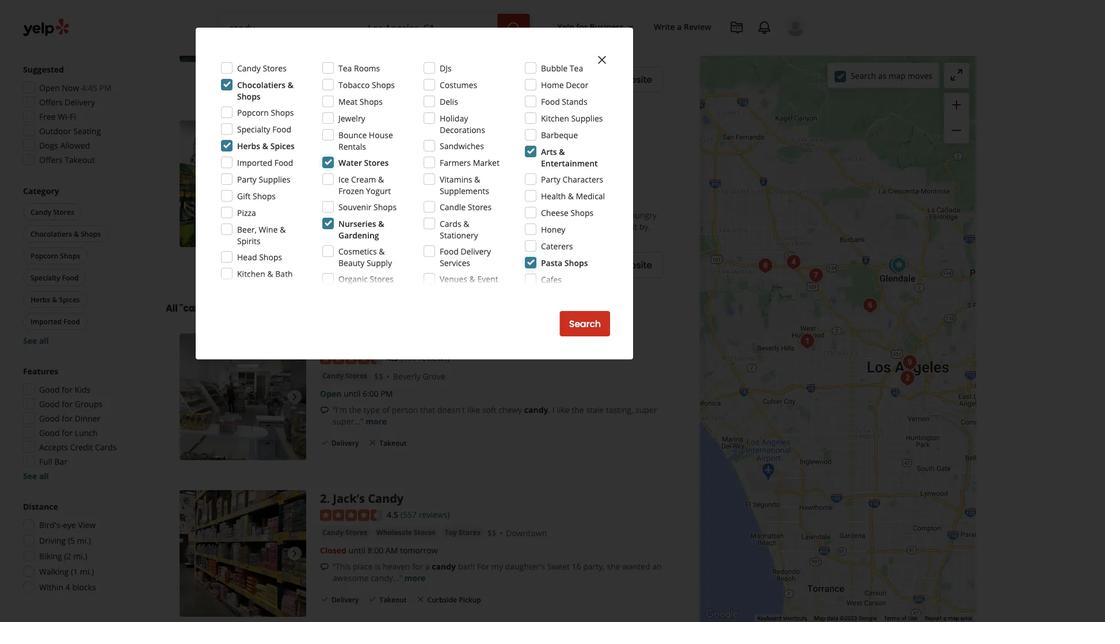 Task type: describe. For each thing, give the bounding box(es) containing it.
see all for features
[[23, 470, 49, 481]]

that inside "flavor factory candy prides it self in giving candy the perfect extra blend of flavor. whether that means mixing candy with spices, chili and chamoy or what we like to call "our…"
[[368, 35, 383, 46]]

you
[[403, 209, 417, 220]]

ice
[[339, 174, 349, 185]]

view website for 1st view website link from the bottom of the page
[[592, 259, 653, 271]]

kitchen for kitchen supplies
[[541, 113, 570, 124]]

takeout up organic stores
[[380, 260, 407, 269]]

bar!!
[[458, 561, 475, 572]]

toy stores button
[[443, 527, 483, 538]]

open until 6:00 pm for (239 reviews)
[[320, 175, 393, 186]]

(239 reviews)
[[401, 139, 450, 150]]

4.5 link for (191 reviews)
[[387, 351, 399, 364]]

16 boutique v2 image
[[320, 7, 329, 16]]

0 horizontal spatial sockerbit image
[[180, 333, 306, 460]]

map region
[[565, 0, 1007, 622]]

stands
[[562, 96, 588, 107]]

house
[[369, 129, 393, 140]]

wine
[[259, 224, 278, 235]]

popcorn shops inside "button"
[[31, 251, 80, 260]]

4.5 star rating image for (557
[[320, 509, 382, 521]]

toy
[[445, 528, 457, 537]]

16 locally owned v2 image
[[380, 7, 390, 16]]

spirits
[[237, 235, 261, 246]]

beer, wine & spirits
[[237, 224, 286, 246]]

tomorrow
[[400, 545, 438, 556]]

delivery inside group
[[65, 96, 95, 107]]

herbs inside button
[[31, 295, 50, 304]]

locally owned & operated
[[392, 6, 489, 17]]

(191
[[401, 352, 417, 363]]

what
[[585, 35, 603, 46]]

mi.) for walking (1 mi.)
[[80, 566, 94, 577]]

0 horizontal spatial of
[[382, 404, 390, 415]]

& inside vitamins & supplements
[[475, 174, 481, 185]]

good for good for dinner
[[39, 413, 60, 424]]

jack's candy image
[[180, 490, 306, 617]]

6:00 for (191 reviews)
[[363, 388, 379, 399]]

a for write
[[678, 21, 682, 32]]

reviews) for (191 reviews)
[[419, 352, 450, 363]]

& inside chocolatiers & shops
[[288, 79, 294, 90]]

for for lunch
[[62, 427, 73, 438]]

zoom in image
[[950, 98, 964, 112]]

candy stores button up the 'ice'
[[320, 157, 370, 169]]

in inside "flavor factory candy prides it self in giving candy the perfect extra blend of flavor. whether that means mixing candy with spices, chili and chamoy or what we like to call "our…"
[[464, 24, 471, 35]]

candy up chili
[[497, 24, 519, 35]]

see all for category
[[23, 335, 49, 346]]

(191 reviews) link
[[401, 351, 450, 364]]

"our…"
[[333, 47, 358, 58]]

16 checkmark v2 image down mixing
[[416, 74, 425, 84]]

4.5 for (239 reviews)
[[387, 139, 399, 150]]

candy left bar!!
[[432, 561, 456, 572]]

barbeque
[[541, 129, 578, 140]]

self
[[449, 24, 462, 35]]

popcorn inside "button"
[[31, 251, 58, 260]]

to inside "fun place to visit. you walk in and your just overwhelmed. luckily i didn't go in hungry lol. they have banana lady taffy and salt water taffy.... my favorite but i passed it by. we…"
[[374, 209, 382, 220]]

next image for (557 reviews)
[[288, 547, 302, 560]]

expand map image
[[950, 68, 964, 82]]

website for 1st view website link from the bottom of the page
[[616, 259, 653, 271]]

sandwiches
[[440, 140, 484, 151]]

takeout for 16 checkmark v2 image to the left of tobacco
[[380, 75, 407, 84]]

specialty food inside search dialog
[[237, 124, 291, 135]]

closed
[[320, 545, 347, 556]]

good for good for groups
[[39, 398, 60, 409]]

16 close v2 image for takeout
[[368, 438, 378, 447]]

my inside bar!! for my daughter's sweet 16 party, she wanted an awesome candy..."
[[492, 561, 503, 572]]

spices,
[[482, 35, 507, 46]]

like inside "flavor factory candy prides it self in giving candy the perfect extra blend of flavor. whether that means mixing candy with spices, chili and chamoy or what we like to call "our…"
[[618, 35, 631, 46]]

super
[[636, 404, 658, 415]]

candy stores button up "i'm
[[320, 370, 370, 382]]

curbside pickup for 16 checkmark v2 image underneath mixing
[[428, 75, 481, 84]]

angeles,
[[279, 301, 320, 314]]

4.5 link for (239 reviews)
[[387, 138, 399, 151]]

1 vertical spatial and
[[447, 209, 462, 220]]

delivery down awesome
[[332, 595, 359, 604]]

herbs & spices inside search dialog
[[237, 140, 295, 151]]

salt
[[474, 221, 487, 232]]

close image
[[596, 53, 609, 67]]

stores inside button
[[414, 528, 436, 537]]

more for (557 reviews)
[[405, 573, 426, 583]]

boutique
[[332, 6, 366, 17]]

for for dinner
[[62, 413, 73, 424]]

16 speech v2 image for "fun place to visit. you walk in and your just overwhelmed. luckily i didn't go in hungry lol. they have banana lady taffy and salt water taffy.... my favorite but i passed it by. we…"
[[320, 211, 329, 220]]

16 checkmark v2 image for first view website link from the top
[[368, 74, 378, 84]]

16 speech v2 image for "flavor factory candy prides it self in giving candy the perfect extra blend of flavor. whether that means mixing candy with spices, chili and chamoy or what we like to call "our…"
[[320, 25, 329, 35]]

takeout inside group
[[65, 154, 95, 165]]

food inside button
[[62, 273, 79, 282]]

view inside "option group"
[[78, 519, 96, 530]]

prides
[[416, 24, 440, 35]]

shops inside "button"
[[60, 251, 80, 260]]

water stores
[[339, 157, 389, 168]]

mi.) for biking (2 mi.)
[[73, 550, 87, 561]]

tobacco shops
[[339, 79, 395, 90]]

2 vertical spatial pm
[[381, 388, 393, 399]]

1 vertical spatial i
[[600, 221, 602, 232]]

data
[[828, 615, 839, 622]]

previous image for (239 reviews)
[[184, 177, 198, 191]]

with
[[464, 35, 480, 46]]

means
[[385, 35, 410, 46]]

flavor.
[[619, 24, 643, 35]]

search image
[[507, 21, 521, 35]]

cards inside cards & stationery
[[440, 218, 462, 229]]

2 pickup from the top
[[459, 260, 481, 269]]

$
[[38, 29, 42, 38]]

tea rooms
[[339, 63, 380, 73]]

previous image
[[184, 547, 198, 560]]

awesome
[[333, 573, 369, 583]]

notifications image
[[758, 21, 772, 35]]

16 checkmark v2 image down candy..." on the left of page
[[368, 595, 378, 604]]

credit
[[70, 442, 93, 452]]

for down tomorrow on the bottom of the page
[[413, 561, 424, 572]]

6:00 for (239 reviews)
[[363, 175, 379, 186]]

we…"
[[333, 232, 354, 243]]

candy down self
[[439, 35, 462, 46]]

bath
[[276, 268, 293, 279]]

operated for women-owned & operated
[[399, 191, 434, 202]]

reviews) for (557 reviews)
[[419, 509, 450, 520]]

just
[[483, 209, 497, 220]]

candy warehouse
[[320, 120, 424, 136]]

souvenir shops
[[339, 201, 397, 212]]

16 minority owned v2 image
[[448, 192, 457, 202]]

it inside "flavor factory candy prides it self in giving candy the perfect extra blend of flavor. whether that means mixing candy with spices, chili and chamoy or what we like to call "our…"
[[442, 24, 447, 35]]

banana
[[386, 221, 419, 232]]

takeout for 16 checkmark v2 image over the 2
[[380, 438, 407, 448]]

candle stores
[[440, 201, 492, 212]]

i inside . i like the stale tasting, super super..."
[[553, 404, 555, 415]]

imported inside 'button'
[[31, 317, 62, 326]]

good for kids
[[39, 384, 91, 395]]

good for good for kids
[[39, 384, 60, 395]]

& inside ice cream & frozen yogurt
[[378, 174, 384, 185]]

fugetsu do image
[[899, 351, 922, 374]]

your
[[464, 209, 481, 220]]

cream
[[351, 174, 376, 185]]

candy stores inside search dialog
[[237, 63, 287, 73]]

group containing suggested
[[20, 63, 143, 169]]

chamoy
[[543, 35, 572, 46]]

zoom out image
[[950, 124, 964, 137]]

see for category
[[23, 335, 37, 346]]

good for good for lunch
[[39, 427, 60, 438]]

all for features
[[39, 470, 49, 481]]

group containing category
[[21, 185, 143, 346]]

supplements
[[440, 185, 490, 196]]

"candy"
[[180, 301, 217, 314]]

chocolatiers & shops inside button
[[31, 229, 101, 238]]

bubble
[[541, 63, 568, 73]]

bar
[[54, 456, 67, 467]]

eye
[[63, 519, 76, 530]]

4.5 for (557 reviews)
[[387, 509, 399, 520]]

market
[[473, 157, 500, 168]]

jack's candy image
[[897, 367, 920, 390]]

medical
[[576, 190, 606, 201]]

imported food inside search dialog
[[237, 157, 293, 168]]

chocolatiers & shops inside search dialog
[[237, 79, 294, 102]]

more for (191 reviews)
[[366, 416, 387, 427]]

0 vertical spatial i
[[582, 209, 584, 220]]

2 view website link from the top
[[581, 252, 664, 278]]

party for party supplies
[[237, 174, 257, 185]]

popcorn inside search dialog
[[237, 107, 269, 118]]

place for "fun
[[352, 209, 372, 220]]

(traditional)
[[541, 302, 587, 313]]

curbside for 16 checkmark v2 image to the left of tobacco
[[428, 75, 457, 84]]

venues
[[440, 273, 468, 284]]

head shops
[[237, 251, 282, 262]]

lol.
[[333, 221, 344, 232]]

jack's
[[333, 490, 365, 506]]

delivery up organic
[[332, 260, 359, 269]]

offers takeout
[[39, 154, 95, 165]]

in left los
[[252, 301, 261, 314]]

water
[[489, 221, 511, 232]]

2 . jack's candy
[[320, 490, 404, 506]]

until for (557 reviews)
[[349, 545, 366, 556]]

keyboard
[[758, 615, 782, 622]]

chili
[[509, 35, 524, 46]]

16 checkmark v2 image up the 2
[[320, 438, 329, 447]]

owned for women-
[[364, 191, 389, 202]]

2 curbside from the top
[[428, 260, 457, 269]]

spices inside herbs & spices button
[[59, 295, 80, 304]]

"flavor
[[333, 24, 359, 35]]

djs
[[440, 63, 452, 73]]

the inside "flavor factory candy prides it self in giving candy the perfect extra blend of flavor. whether that means mixing candy with spices, chili and chamoy or what we like to call "our…"
[[521, 24, 534, 35]]

1 vertical spatial .
[[327, 490, 330, 506]]

for for business
[[577, 21, 588, 32]]

group containing $
[[23, 6, 143, 44]]

candy stores button down the category
[[23, 203, 82, 221]]

beer,
[[237, 224, 257, 235]]

(557 reviews) link
[[401, 508, 450, 520]]

4.5 star rating image for (239
[[320, 140, 382, 151]]

imported food inside imported food 'button'
[[31, 317, 80, 326]]

and for chili
[[526, 35, 541, 46]]

& inside 'arts & entertainment'
[[559, 146, 565, 157]]

farmers
[[440, 157, 471, 168]]

slideshow element for "flavor factory candy prides it self in giving candy the perfect extra blend of flavor. whether that means mixing candy with spices, chili and chamoy or what we like to call "our…"
[[180, 0, 306, 62]]

all "candy" results in los angeles, california
[[166, 301, 367, 314]]

shortcuts
[[783, 615, 808, 622]]

owned for locally
[[419, 6, 445, 17]]

pizza
[[237, 207, 256, 218]]

candy stores for candy stores button on top of closed
[[323, 528, 368, 537]]

herbs inside search dialog
[[237, 140, 260, 151]]

next image for (191 reviews)
[[288, 390, 302, 404]]

16 checkmark v2 image for 1st view website link from the bottom of the page
[[368, 260, 378, 269]]

delivery down tea rooms
[[332, 75, 359, 84]]

tuesday's sweet shoppe image
[[859, 294, 882, 317]]

$ button
[[25, 24, 54, 42]]

for for kids
[[62, 384, 73, 395]]

gift shops
[[237, 190, 276, 201]]

projects image
[[730, 21, 744, 35]]

slideshow element for "this place is heaven for a
[[180, 490, 306, 617]]

a for report
[[944, 615, 947, 622]]

toothsome chocolate emporium and savory feast kitchen image
[[805, 264, 828, 287]]

am
[[386, 545, 398, 556]]

within 4 blocks
[[39, 582, 96, 592]]

person
[[392, 404, 418, 415]]

all
[[166, 301, 178, 314]]

4.5 link for (557 reviews)
[[387, 508, 399, 520]]

0 vertical spatial more link
[[356, 232, 378, 243]]

more link for (191
[[366, 416, 387, 427]]

0 horizontal spatial like
[[468, 404, 480, 415]]

option group containing distance
[[20, 501, 143, 596]]

dinner
[[75, 413, 100, 424]]

american
[[541, 291, 577, 302]]

go
[[610, 209, 619, 220]]

allowed
[[60, 140, 90, 151]]

imported food button
[[23, 313, 87, 330]]

2 vertical spatial of
[[902, 615, 907, 622]]

1 horizontal spatial sockerbit image
[[797, 330, 820, 353]]

supplies for party supplies
[[259, 174, 291, 185]]

candy stores for candy stores button on top of "i'm
[[323, 371, 368, 380]]



Task type: locate. For each thing, give the bounding box(es) containing it.
2 16 checkmark v2 image from the top
[[368, 260, 378, 269]]

health & medical
[[541, 190, 606, 201]]

view website for first view website link from the top
[[592, 73, 653, 86]]

16 checkmark v2 image
[[320, 74, 329, 84], [416, 74, 425, 84], [320, 438, 329, 447], [320, 595, 329, 604], [368, 595, 378, 604]]

1 horizontal spatial herbs & spices
[[237, 140, 295, 151]]

1 4.5 from the top
[[387, 139, 399, 150]]

kitchen for kitchen & bath
[[237, 268, 265, 279]]

distance
[[23, 501, 58, 512]]

2 4.5 link from the top
[[387, 351, 399, 364]]

1 vertical spatial map
[[949, 615, 960, 622]]

view down close image
[[592, 73, 614, 86]]

pickup down bar!!
[[459, 595, 481, 604]]

16 speech v2 image
[[320, 25, 329, 35], [320, 211, 329, 220], [320, 406, 329, 415], [320, 562, 329, 572]]

1 6:00 from the top
[[363, 175, 379, 186]]

4 slideshow element from the top
[[180, 490, 306, 617]]

16 close v2 image down the "this place is heaven for a candy
[[416, 595, 425, 604]]

good down the good for kids
[[39, 398, 60, 409]]

2 all from the top
[[39, 470, 49, 481]]

view right eye
[[78, 519, 96, 530]]

3 good from the top
[[39, 413, 60, 424]]

& inside beer, wine & spirits
[[280, 224, 286, 235]]

wanted
[[623, 561, 651, 572]]

results
[[218, 301, 250, 314]]

takeout down allowed
[[65, 154, 95, 165]]

3 4.5 from the top
[[387, 509, 399, 520]]

chocolatiers
[[237, 79, 286, 90], [31, 229, 72, 238]]

2 curbside pickup from the top
[[428, 260, 481, 269]]

she
[[607, 561, 621, 572]]

i left didn't on the right top of page
[[582, 209, 584, 220]]

the up super..."
[[349, 404, 362, 415]]

good up good for lunch
[[39, 413, 60, 424]]

view for first view website link from the top
[[592, 73, 614, 86]]

for inside button
[[577, 21, 588, 32]]

open until 6:00 pm up women-
[[320, 175, 393, 186]]

0 vertical spatial supplies
[[572, 113, 603, 124]]

$$ for open
[[374, 371, 384, 382]]

food inside food delivery services
[[440, 246, 459, 257]]

women-
[[332, 191, 364, 202]]

open up "i'm
[[320, 388, 342, 399]]

in
[[464, 24, 471, 35], [438, 209, 445, 220], [621, 209, 628, 220], [252, 301, 261, 314]]

giving
[[473, 24, 495, 35]]

reviews) right (239 at the left of the page
[[419, 139, 450, 150]]

a down tomorrow on the bottom of the page
[[426, 561, 430, 572]]

pm up person
[[381, 388, 393, 399]]

a inside "link"
[[678, 21, 682, 32]]

daughter's
[[506, 561, 546, 572]]

terms of use
[[884, 615, 919, 622]]

candy warehouse image
[[180, 120, 306, 247]]

None search field
[[220, 14, 533, 41]]

1 view website from the top
[[592, 73, 653, 86]]

1 offers from the top
[[39, 96, 63, 107]]

previous image
[[184, 177, 198, 191], [184, 390, 198, 404]]

2 next image from the top
[[288, 390, 302, 404]]

0 horizontal spatial map
[[889, 70, 906, 81]]

0 vertical spatial chocolatiers & shops
[[237, 79, 294, 102]]

for up or
[[577, 21, 588, 32]]

group
[[23, 6, 143, 44], [20, 63, 143, 169], [945, 93, 970, 143], [21, 185, 143, 346], [20, 365, 143, 482]]

16 women owned v2 image
[[320, 192, 329, 202]]

0 vertical spatial popcorn
[[237, 107, 269, 118]]

call
[[643, 35, 655, 46]]

1 horizontal spatial kitchen
[[541, 113, 570, 124]]

4.5 for (191 reviews)
[[387, 352, 399, 363]]

map for error
[[949, 615, 960, 622]]

3 next image from the top
[[288, 547, 302, 560]]

wi-
[[58, 111, 70, 122]]

1 curbside from the top
[[428, 75, 457, 84]]

map
[[815, 615, 826, 622]]

see for features
[[23, 470, 37, 481]]

1 open until 6:00 pm from the top
[[320, 175, 393, 186]]

accepts credit cards
[[39, 442, 117, 452]]

search dialog
[[0, 0, 1106, 622]]

0 vertical spatial mi.)
[[77, 535, 91, 546]]

taffy....
[[513, 221, 538, 232]]

party for party characters
[[541, 174, 561, 185]]

& inside cards & stationery
[[464, 218, 470, 229]]

specialty food up party supplies
[[237, 124, 291, 135]]

1 vertical spatial imported
[[31, 317, 62, 326]]

0 horizontal spatial party
[[237, 174, 257, 185]]

2 good from the top
[[39, 398, 60, 409]]

and inside "flavor factory candy prides it self in giving candy the perfect extra blend of flavor. whether that means mixing candy with spices, chili and chamoy or what we like to call "our…"
[[526, 35, 541, 46]]

website down by.
[[616, 259, 653, 271]]

0 vertical spatial see all button
[[23, 335, 49, 346]]

2 vertical spatial mi.)
[[80, 566, 94, 577]]

more link for (557
[[405, 573, 426, 583]]

pm right 4:45
[[99, 82, 111, 93]]

0 vertical spatial map
[[889, 70, 906, 81]]

16 speech v2 image left "this
[[320, 562, 329, 572]]

16 checkmark v2 image left tobacco
[[320, 74, 329, 84]]

curbside for 16 checkmark v2 image under closed
[[428, 595, 457, 604]]

2 vertical spatial $$
[[488, 527, 497, 538]]

1 pickup from the top
[[459, 75, 481, 84]]

use
[[909, 615, 919, 622]]

2 view website from the top
[[592, 259, 653, 271]]

0 horizontal spatial that
[[368, 35, 383, 46]]

& inside nurseries & gardening
[[379, 218, 385, 229]]

good down features
[[39, 384, 60, 395]]

next image for (239 reviews)
[[288, 177, 302, 191]]

outdoor
[[39, 125, 71, 136]]

search as map moves
[[851, 70, 933, 81]]

0 horizontal spatial the
[[349, 404, 362, 415]]

specialty food inside button
[[31, 273, 79, 282]]

1 vertical spatial kitchen
[[237, 268, 265, 279]]

tea up decor
[[570, 63, 584, 73]]

3 reviews) from the top
[[419, 509, 450, 520]]

0 horizontal spatial kitchen
[[237, 268, 265, 279]]

candy right chewy on the bottom left of page
[[525, 404, 549, 415]]

previous image for (191 reviews)
[[184, 390, 198, 404]]

arts & entertainment
[[541, 146, 598, 168]]

0 horizontal spatial herbs & spices
[[31, 295, 80, 304]]

3 16 speech v2 image from the top
[[320, 406, 329, 415]]

mi.) right (5
[[77, 535, 91, 546]]

16 close v2 image
[[368, 438, 378, 447], [416, 595, 425, 604]]

2 4.5 from the top
[[387, 352, 399, 363]]

cosmetics
[[339, 246, 377, 257]]

beverly
[[393, 371, 421, 382]]

owned up just
[[493, 191, 519, 202]]

view website down passed
[[592, 259, 653, 271]]

1 vertical spatial curbside
[[428, 260, 457, 269]]

3 4.5 star rating image from the top
[[320, 509, 382, 521]]

specialty
[[237, 124, 271, 135], [31, 273, 60, 282]]

1 4.5 link from the top
[[387, 138, 399, 151]]

imported up party supplies
[[237, 157, 272, 168]]

3 4.5 link from the top
[[387, 508, 399, 520]]

mi.)
[[77, 535, 91, 546], [73, 550, 87, 561], [80, 566, 94, 577]]

0 vertical spatial kitchen
[[541, 113, 570, 124]]

vitamins
[[440, 174, 473, 185]]

1 previous image from the top
[[184, 177, 198, 191]]

whether
[[333, 35, 366, 46]]

supplies down stands
[[572, 113, 603, 124]]

place
[[352, 209, 372, 220], [353, 561, 373, 572]]

party characters
[[541, 174, 604, 185]]

0 vertical spatial previous image
[[184, 177, 198, 191]]

operated for minority-owned & operated
[[529, 191, 563, 202]]

good
[[39, 384, 60, 395], [39, 398, 60, 409], [39, 413, 60, 424], [39, 427, 60, 438]]

view website down close image
[[592, 73, 653, 86]]

a right write
[[678, 21, 682, 32]]

pm for to
[[381, 175, 393, 186]]

frozen
[[339, 185, 364, 196]]

2 16 speech v2 image from the top
[[320, 211, 329, 220]]

decor
[[566, 79, 589, 90]]

owned for minority-
[[493, 191, 519, 202]]

for up good for lunch
[[62, 413, 73, 424]]

6:00 down water stores at the left of page
[[363, 175, 379, 186]]

0 vertical spatial see
[[23, 335, 37, 346]]

for down the good for kids
[[62, 398, 73, 409]]

yogurt
[[366, 185, 391, 196]]

16
[[572, 561, 582, 572]]

2 horizontal spatial operated
[[529, 191, 563, 202]]

bird's-
[[39, 519, 63, 530]]

1 vertical spatial view website link
[[581, 252, 664, 278]]

food inside 'button'
[[64, 317, 80, 326]]

in right go
[[621, 209, 628, 220]]

cocoa & candy image
[[783, 251, 806, 274]]

user actions element
[[549, 14, 823, 85]]

1 vertical spatial $$
[[374, 371, 384, 382]]

to inside "flavor factory candy prides it self in giving candy the perfect extra blend of flavor. whether that means mixing candy with spices, chili and chamoy or what we like to call "our…"
[[633, 35, 641, 46]]

0 vertical spatial 4.5
[[387, 139, 399, 150]]

4.5 left (557
[[387, 509, 399, 520]]

it inside "fun place to visit. you walk in and your just overwhelmed. luckily i didn't go in hungry lol. they have banana lady taffy and salt water taffy.... my favorite but i passed it by. we…"
[[633, 221, 638, 232]]

2 see all from the top
[[23, 470, 49, 481]]

services
[[440, 257, 471, 268]]

specialty food down popcorn shops "button"
[[31, 273, 79, 282]]

offers for offers delivery
[[39, 96, 63, 107]]

like left stale in the right bottom of the page
[[557, 404, 570, 415]]

16 speech v2 image for "this place is heaven for a
[[320, 562, 329, 572]]

open up 16 women owned v2 image
[[320, 175, 342, 186]]

of left use
[[902, 615, 907, 622]]

party,
[[584, 561, 605, 572]]

0 horizontal spatial popcorn
[[31, 251, 58, 260]]

16 speech v2 image for "i'm the type of person that doesn't like soft chewy
[[320, 406, 329, 415]]

suggested
[[23, 64, 64, 75]]

0 vertical spatial view website
[[592, 73, 653, 86]]

open until 6:00 pm for (191 reviews)
[[320, 388, 393, 399]]

chocolatiers & shops button
[[23, 225, 108, 243]]

. left jack's
[[327, 490, 330, 506]]

1 vertical spatial it
[[633, 221, 638, 232]]

offers for offers takeout
[[39, 154, 63, 165]]

features
[[23, 365, 58, 376]]

0 vertical spatial curbside
[[428, 75, 457, 84]]

1 vertical spatial herbs
[[31, 295, 50, 304]]

4 16 speech v2 image from the top
[[320, 562, 329, 572]]

within
[[39, 582, 63, 592]]

1 vertical spatial specialty
[[31, 273, 60, 282]]

more down "type"
[[366, 416, 387, 427]]

slideshow element for "i'm the type of person that doesn't like soft chewy
[[180, 333, 306, 460]]

open for free
[[39, 82, 60, 93]]

0 vertical spatial pm
[[99, 82, 111, 93]]

all
[[39, 335, 49, 346], [39, 470, 49, 481]]

16 checkmark v2 image down rooms
[[368, 74, 378, 84]]

2 vertical spatial 4.5 star rating image
[[320, 509, 382, 521]]

4.5 link left (239 at the left of the page
[[387, 138, 399, 151]]

blocks
[[72, 582, 96, 592]]

0 vertical spatial and
[[526, 35, 541, 46]]

16 checkmark v2 image
[[368, 74, 378, 84], [368, 260, 378, 269]]

1 party from the left
[[237, 174, 257, 185]]

takeout for 16 checkmark v2 image under closed
[[380, 595, 407, 604]]

(239 reviews) link
[[401, 138, 450, 151]]

2 candy stores link from the top
[[320, 370, 370, 382]]

4.5 star rating image
[[320, 140, 382, 151], [320, 353, 382, 364], [320, 509, 382, 521]]

pickup for curbside pickup's 16 close v2 icon
[[459, 595, 481, 604]]

2 vertical spatial more
[[405, 573, 426, 583]]

0 vertical spatial 16 close v2 image
[[368, 438, 378, 447]]

american (traditional)
[[541, 291, 587, 313]]

specialty inside search dialog
[[237, 124, 271, 135]]

google image
[[703, 607, 741, 622]]

$$ for closed
[[488, 527, 497, 538]]

0 horizontal spatial 16 close v2 image
[[368, 438, 378, 447]]

like left soft
[[468, 404, 480, 415]]

my down cheese
[[541, 221, 552, 232]]

1 curbside pickup from the top
[[428, 75, 481, 84]]

$$ right toy stores link
[[488, 527, 497, 538]]

operated for locally owned & operated
[[455, 6, 489, 17]]

& inside cosmetics & beauty supply
[[379, 246, 385, 257]]

group containing features
[[20, 365, 143, 482]]

0 vertical spatial view website link
[[581, 67, 664, 92]]

0 horizontal spatial .
[[327, 490, 330, 506]]

website down call
[[616, 73, 653, 86]]

for for groups
[[62, 398, 73, 409]]

place for "this
[[353, 561, 373, 572]]

2 6:00 from the top
[[363, 388, 379, 399]]

favorite
[[554, 221, 583, 232]]

1 vertical spatial see all button
[[23, 470, 49, 481]]

0 horizontal spatial supplies
[[259, 174, 291, 185]]

0 horizontal spatial a
[[426, 561, 430, 572]]

view
[[592, 73, 614, 86], [592, 259, 614, 271], [78, 519, 96, 530]]

map left error
[[949, 615, 960, 622]]

view website link down passed
[[581, 252, 664, 278]]

2 tea from the left
[[570, 63, 584, 73]]

map for moves
[[889, 70, 906, 81]]

1 horizontal spatial a
[[678, 21, 682, 32]]

bounce house rentals
[[339, 129, 393, 152]]

2 vertical spatial a
[[944, 615, 947, 622]]

0 horizontal spatial popcorn shops
[[31, 251, 80, 260]]

spices inside search dialog
[[271, 140, 295, 151]]

curbside down djs
[[428, 75, 457, 84]]

and for taffy
[[458, 221, 472, 232]]

1 horizontal spatial spices
[[271, 140, 295, 151]]

1 vertical spatial 16 close v2 image
[[416, 595, 425, 604]]

spices up imported food 'button' at the bottom left
[[59, 295, 80, 304]]

shops inside button
[[81, 229, 101, 238]]

"fun place to visit. you walk in and your just overwhelmed. luckily i didn't go in hungry lol. they have banana lady taffy and salt water taffy.... my favorite but i passed it by. we…"
[[333, 209, 657, 243]]

see all button down full
[[23, 470, 49, 481]]

candy stores button up closed
[[320, 527, 370, 538]]

keyboard shortcuts
[[758, 615, 808, 622]]

0 vertical spatial of
[[610, 24, 617, 35]]

1 horizontal spatial it
[[633, 221, 638, 232]]

flavor factory candy image
[[888, 254, 911, 277]]

4.5 star rating image down 'california'
[[320, 353, 382, 364]]

1 vertical spatial of
[[382, 404, 390, 415]]

chocolatiers inside search dialog
[[237, 79, 286, 90]]

flavor factory candy image
[[888, 254, 911, 277]]

party up health
[[541, 174, 561, 185]]

0 vertical spatial until
[[344, 175, 361, 186]]

"i'm the type of person that doesn't like soft chewy candy
[[333, 404, 549, 415]]

open
[[39, 82, 60, 93], [320, 175, 342, 186], [320, 388, 342, 399]]

0 vertical spatial next image
[[288, 177, 302, 191]]

curbside pickup down djs
[[428, 75, 481, 84]]

ice cream & frozen yogurt
[[339, 174, 391, 196]]

0 vertical spatial pickup
[[459, 75, 481, 84]]

taffy
[[439, 221, 456, 232]]

lady
[[421, 221, 437, 232]]

wholesale stores
[[377, 528, 436, 537]]

info icon image
[[493, 6, 502, 16], [493, 6, 502, 16], [567, 192, 576, 201], [567, 192, 576, 201]]

toy stores link
[[443, 527, 483, 538]]

map right 'as'
[[889, 70, 906, 81]]

imported inside search dialog
[[237, 157, 272, 168]]

of up we
[[610, 24, 617, 35]]

by.
[[640, 221, 651, 232]]

pm up the "women-owned & operated"
[[381, 175, 393, 186]]

cards right credit
[[95, 442, 117, 452]]

2 reviews) from the top
[[419, 352, 450, 363]]

2 horizontal spatial like
[[618, 35, 631, 46]]

2 horizontal spatial $$
[[488, 527, 497, 538]]

candy inside group
[[31, 207, 51, 217]]

option group
[[20, 501, 143, 596]]

supplies
[[572, 113, 603, 124], [259, 174, 291, 185]]

see all
[[23, 335, 49, 346], [23, 470, 49, 481]]

reviews) for (239 reviews)
[[419, 139, 450, 150]]

4.5 star rating image up water
[[320, 140, 382, 151]]

1 vertical spatial more
[[366, 416, 387, 427]]

as
[[879, 70, 887, 81]]

until for (239 reviews)
[[344, 175, 361, 186]]

candy stores for candy stores button underneath the category
[[31, 207, 74, 217]]

1 vertical spatial that
[[421, 404, 436, 415]]

pickup for 16 checkmark v2 image underneath mixing
[[459, 75, 481, 84]]

1 slideshow element from the top
[[180, 0, 306, 62]]

see all button down imported food 'button' at the bottom left
[[23, 335, 49, 346]]

next image
[[288, 177, 302, 191], [288, 390, 302, 404], [288, 547, 302, 560]]

tobacco
[[339, 79, 370, 90]]

16 speech v2 image left "fun
[[320, 211, 329, 220]]

until up "i'm
[[344, 388, 361, 399]]

2 website from the top
[[616, 259, 653, 271]]

1 vertical spatial place
[[353, 561, 373, 572]]

2 4.5 star rating image from the top
[[320, 353, 382, 364]]

in up taffy
[[438, 209, 445, 220]]

cards inside group
[[95, 442, 117, 452]]

my right for
[[492, 561, 503, 572]]

search inside button
[[570, 317, 601, 330]]

delivery down super..."
[[332, 438, 359, 448]]

all for category
[[39, 335, 49, 346]]

0 horizontal spatial tea
[[339, 63, 352, 73]]

and right chili
[[526, 35, 541, 46]]

1 tea from the left
[[339, 63, 352, 73]]

2 vertical spatial 4.5 link
[[387, 508, 399, 520]]

0 horizontal spatial $$
[[65, 29, 73, 38]]

1 horizontal spatial popcorn shops
[[237, 107, 294, 118]]

0 vertical spatial imported food
[[237, 157, 293, 168]]

4 good from the top
[[39, 427, 60, 438]]

1 website from the top
[[616, 73, 653, 86]]

läderach chocolatiers suisse image
[[885, 254, 908, 277]]

shops
[[372, 79, 395, 90], [237, 91, 261, 102], [360, 96, 383, 107], [271, 107, 294, 118], [253, 190, 276, 201], [374, 201, 397, 212], [571, 207, 594, 218], [81, 229, 101, 238], [60, 251, 80, 260], [259, 251, 282, 262], [565, 257, 588, 268]]

1 next image from the top
[[288, 177, 302, 191]]

delivery inside food delivery services
[[461, 246, 491, 257]]

search for search
[[570, 317, 601, 330]]

0 vertical spatial it
[[442, 24, 447, 35]]

4.5 link
[[387, 138, 399, 151], [387, 351, 399, 364], [387, 508, 399, 520]]

event
[[478, 273, 499, 284]]

& inside venues & event spaces
[[470, 273, 476, 284]]

1 vertical spatial supplies
[[259, 174, 291, 185]]

1 vertical spatial website
[[616, 259, 653, 271]]

yelp
[[558, 21, 575, 32]]

16 close v2 image down "type"
[[368, 438, 378, 447]]

1 vertical spatial search
[[570, 317, 601, 330]]

2 previous image from the top
[[184, 390, 198, 404]]

chocolatiers inside button
[[31, 229, 72, 238]]

1 see from the top
[[23, 335, 37, 346]]

1 horizontal spatial operated
[[455, 6, 489, 17]]

2 horizontal spatial a
[[944, 615, 947, 622]]

candy stores link up closed
[[320, 527, 370, 538]]

2 vertical spatial curbside
[[428, 595, 457, 604]]

curbside up the venues
[[428, 260, 457, 269]]

my inside "fun place to visit. you walk in and your just overwhelmed. luckily i didn't go in hungry lol. they have banana lady taffy and salt water taffy.... my favorite but i passed it by. we…"
[[541, 221, 552, 232]]

0 vertical spatial more
[[356, 232, 378, 243]]

1 reviews) from the top
[[419, 139, 450, 150]]

16 close v2 image for curbside pickup
[[416, 595, 425, 604]]

offers delivery
[[39, 96, 95, 107]]

"fun
[[333, 209, 350, 220]]

the inside . i like the stale tasting, super super..."
[[572, 404, 585, 415]]

1 view website link from the top
[[581, 67, 664, 92]]

pm for fi
[[99, 82, 111, 93]]

see up distance
[[23, 470, 37, 481]]

that right person
[[421, 404, 436, 415]]

have
[[366, 221, 384, 232]]

2 vertical spatial open
[[320, 388, 342, 399]]

popcorn shops inside search dialog
[[237, 107, 294, 118]]

of right "type"
[[382, 404, 390, 415]]

more
[[356, 232, 378, 243], [366, 416, 387, 427], [405, 573, 426, 583]]

1 vertical spatial next image
[[288, 390, 302, 404]]

2 party from the left
[[541, 174, 561, 185]]

search for search as map moves
[[851, 70, 877, 81]]

1 vertical spatial open until 6:00 pm
[[320, 388, 393, 399]]

curbside pickup for curbside pickup's 16 close v2 icon
[[428, 595, 481, 604]]

1 horizontal spatial herbs
[[237, 140, 260, 151]]

1 4.5 star rating image from the top
[[320, 140, 382, 151]]

tuesday's sweet shoppe image
[[755, 254, 778, 277]]

i left stale in the right bottom of the page
[[553, 404, 555, 415]]

2 horizontal spatial i
[[600, 221, 602, 232]]

3 curbside pickup from the top
[[428, 595, 481, 604]]

pickup down with on the left top of page
[[459, 75, 481, 84]]

2 horizontal spatial the
[[572, 404, 585, 415]]

3 pickup from the top
[[459, 595, 481, 604]]

candy
[[497, 24, 519, 35], [439, 35, 462, 46], [525, 404, 549, 415], [432, 561, 456, 572]]

2 open until 6:00 pm from the top
[[320, 388, 393, 399]]

0 vertical spatial a
[[678, 21, 682, 32]]

view for 1st view website link from the bottom of the page
[[592, 259, 614, 271]]

cheese shops
[[541, 207, 594, 218]]

fi
[[70, 111, 76, 122]]

slideshow element
[[180, 0, 306, 62], [180, 120, 306, 247], [180, 333, 306, 460], [180, 490, 306, 617]]

1 vertical spatial reviews)
[[419, 352, 450, 363]]

candy inside search dialog
[[237, 63, 261, 73]]

curbside down tomorrow on the bottom of the page
[[428, 595, 457, 604]]

supplies for kitchen supplies
[[572, 113, 603, 124]]

open for "fun
[[320, 175, 342, 186]]

candy inside "flavor factory candy prides it self in giving candy the perfect extra blend of flavor. whether that means mixing candy with spices, chili and chamoy or what we like to call "our…"
[[390, 24, 414, 35]]

of inside "flavor factory candy prides it self in giving candy the perfect extra blend of flavor. whether that means mixing candy with spices, chili and chamoy or what we like to call "our…"
[[610, 24, 617, 35]]

specialty inside button
[[31, 273, 60, 282]]

1 horizontal spatial map
[[949, 615, 960, 622]]

like inside . i like the stale tasting, super super..."
[[557, 404, 570, 415]]

kitchen down "head"
[[237, 268, 265, 279]]

0 horizontal spatial cards
[[95, 442, 117, 452]]

until for (191 reviews)
[[344, 388, 361, 399]]

16 checkmark v2 image down closed
[[320, 595, 329, 604]]

takeout
[[380, 75, 407, 84], [65, 154, 95, 165], [380, 260, 407, 269], [380, 438, 407, 448], [380, 595, 407, 604]]

2 see from the top
[[23, 470, 37, 481]]

good up accepts
[[39, 427, 60, 438]]

1 16 checkmark v2 image from the top
[[368, 74, 378, 84]]

cards
[[440, 218, 462, 229], [95, 442, 117, 452]]

0 horizontal spatial specialty
[[31, 273, 60, 282]]

0 vertical spatial offers
[[39, 96, 63, 107]]

place up they
[[352, 209, 372, 220]]

0 vertical spatial 6:00
[[363, 175, 379, 186]]

sweet
[[548, 561, 570, 572]]

a
[[678, 21, 682, 32], [426, 561, 430, 572], [944, 615, 947, 622]]

1 vertical spatial my
[[492, 561, 503, 572]]

$$ right the $
[[65, 29, 73, 38]]

1 16 speech v2 image from the top
[[320, 25, 329, 35]]

supplies up the gift shops
[[259, 174, 291, 185]]

it left by.
[[633, 221, 638, 232]]

imported food down herbs & spices button
[[31, 317, 80, 326]]

3 curbside from the top
[[428, 595, 457, 604]]

driving (5 mi.)
[[39, 535, 91, 546]]

like down flavor.
[[618, 35, 631, 46]]

0 horizontal spatial chocolatiers & shops
[[31, 229, 101, 238]]

grove
[[423, 371, 446, 382]]

16 chevron down v2 image
[[627, 22, 636, 32]]

2 horizontal spatial owned
[[493, 191, 519, 202]]

candy stores inside group
[[31, 207, 74, 217]]

0 horizontal spatial operated
[[399, 191, 434, 202]]

1 see all from the top
[[23, 335, 49, 346]]

offers up free on the left of the page
[[39, 96, 63, 107]]

spices up party supplies
[[271, 140, 295, 151]]

1 good from the top
[[39, 384, 60, 395]]

1 vertical spatial all
[[39, 470, 49, 481]]

(2
[[64, 550, 71, 561]]

operated up cheese
[[529, 191, 563, 202]]

0 vertical spatial to
[[633, 35, 641, 46]]

$$ inside button
[[65, 29, 73, 38]]

1 horizontal spatial party
[[541, 174, 561, 185]]

website for first view website link from the top
[[616, 73, 653, 86]]

1 vertical spatial view website
[[592, 259, 653, 271]]

food delivery services
[[440, 246, 491, 268]]

2 offers from the top
[[39, 154, 63, 165]]

herbs down specialty food button
[[31, 295, 50, 304]]

4.5 star rating image for (191
[[320, 353, 382, 364]]

candy stores for candy stores button on top of the 'ice'
[[323, 158, 368, 167]]

stores inside button
[[459, 528, 481, 537]]

gardening
[[339, 230, 379, 240]]

(557 reviews)
[[401, 509, 450, 520]]

$$ left the beverly
[[374, 371, 384, 382]]

1 all from the top
[[39, 335, 49, 346]]

herbs & spices inside button
[[31, 295, 80, 304]]

see all button for features
[[23, 470, 49, 481]]

sockerbit image
[[797, 330, 820, 353], [180, 333, 306, 460]]

2 slideshow element from the top
[[180, 120, 306, 247]]

3 slideshow element from the top
[[180, 333, 306, 460]]

see all button for category
[[23, 335, 49, 346]]

. inside . i like the stale tasting, super super..."
[[549, 404, 551, 415]]

see all down imported food 'button' at the bottom left
[[23, 335, 49, 346]]

beauty
[[339, 257, 365, 268]]

rentals
[[339, 141, 366, 152]]

1 see all button from the top
[[23, 335, 49, 346]]

2 vertical spatial candy stores link
[[320, 527, 370, 538]]

candy stores link up "i'm
[[320, 370, 370, 382]]

popcorn shops
[[237, 107, 294, 118], [31, 251, 80, 260]]

venues & event spaces
[[440, 273, 499, 296]]

1 candy stores link from the top
[[320, 157, 370, 169]]

delis
[[440, 96, 458, 107]]

place inside "fun place to visit. you walk in and your just overwhelmed. luckily i didn't go in hungry lol. they have banana lady taffy and salt water taffy.... my favorite but i passed it by. we…"
[[352, 209, 372, 220]]

3 candy stores link from the top
[[320, 527, 370, 538]]

1 horizontal spatial tea
[[570, 63, 584, 73]]

2 see all button from the top
[[23, 470, 49, 481]]

head
[[237, 251, 257, 262]]

mi.) for driving (5 mi.)
[[77, 535, 91, 546]]

0 vertical spatial popcorn shops
[[237, 107, 294, 118]]

0 vertical spatial all
[[39, 335, 49, 346]]

2 vertical spatial next image
[[288, 547, 302, 560]]



Task type: vqa. For each thing, say whether or not it's contained in the screenshot.
3rd Previous icon from the bottom
yes



